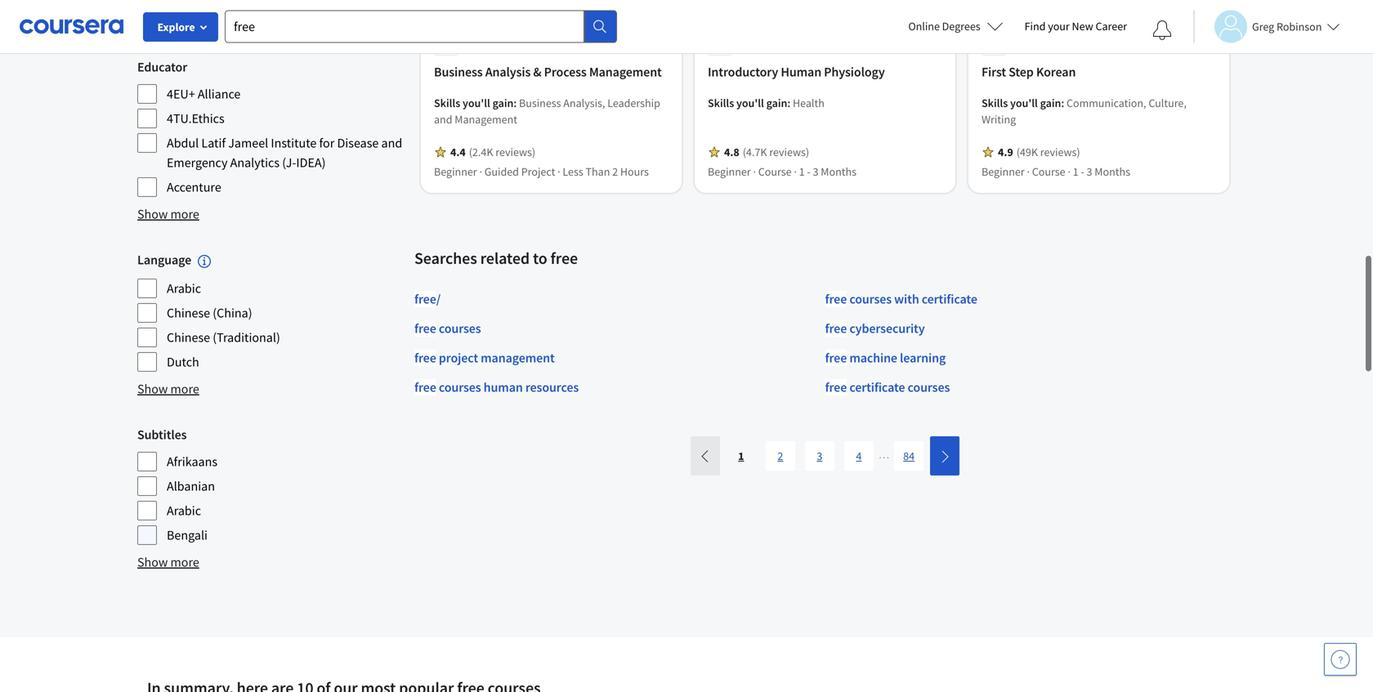 Task type: describe. For each thing, give the bounding box(es) containing it.
greg
[[1252, 19, 1275, 34]]

4tu.ethics
[[167, 110, 225, 127]]

management for and
[[455, 112, 517, 127]]

writing
[[982, 112, 1016, 127]]

cybersecurity
[[850, 320, 925, 337]]

guided
[[485, 164, 519, 179]]

free certificate courses
[[825, 379, 950, 395]]

84 link
[[894, 441, 924, 471]]

courses for free courses
[[439, 320, 481, 337]]

introductory human physiology link
[[708, 62, 943, 82]]

beginner for business
[[434, 164, 477, 179]]

alliance
[[198, 86, 241, 102]]

university-
[[199, 0, 250, 7]]

free for free courses human resources
[[414, 379, 436, 395]]

- for physiology
[[807, 164, 811, 179]]

2 a from the left
[[377, 0, 383, 7]]

2 gain from the left
[[766, 95, 788, 110]]

beginner · course · 1 - 3 months for human
[[708, 164, 857, 179]]

5 · from the left
[[1027, 164, 1030, 179]]

6 · from the left
[[1068, 164, 1071, 179]]

free right to
[[551, 248, 578, 268]]

2 inside the 'page navigation' navigation
[[778, 449, 783, 463]]

(4.7k
[[743, 144, 767, 159]]

latif
[[201, 135, 226, 151]]

(j-
[[282, 155, 296, 171]]

emergency
[[167, 155, 228, 171]]

course for step
[[1032, 164, 1066, 179]]

beginner for first
[[982, 164, 1025, 179]]

and inside business analysis, leadership and management
[[434, 112, 452, 127]]

career
[[283, 0, 313, 7]]

courses for free courses human resources
[[439, 379, 481, 395]]

idea)
[[296, 155, 326, 171]]

bengali
[[167, 527, 208, 543]]

2 you'll from the left
[[737, 95, 764, 110]]

human
[[781, 64, 822, 80]]

arabic inside subtitles group
[[167, 503, 201, 519]]

more for dutch
[[170, 381, 199, 397]]

4 link
[[844, 441, 874, 471]]

4
[[856, 449, 862, 463]]

interactive
[[207, 9, 257, 24]]

0 horizontal spatial certificate
[[850, 379, 905, 395]]

4 · from the left
[[794, 164, 797, 179]]

first
[[982, 64, 1006, 80]]

show more button for bengali
[[137, 552, 199, 572]]

introductory
[[708, 64, 778, 80]]

1 for physiology
[[799, 164, 805, 179]]

leadership
[[608, 95, 660, 110]]

4.9 (49k reviews)
[[998, 144, 1080, 159]]

skills you'll gain : for analysis
[[434, 95, 519, 110]]

coursera
[[462, 36, 505, 50]]

0 vertical spatial project
[[507, 36, 541, 50]]

accenture
[[167, 179, 221, 195]]

- for korean
[[1081, 164, 1085, 179]]

first step korean link
[[982, 62, 1216, 82]]

business analysis & process management
[[434, 64, 662, 80]]

free project management
[[414, 350, 555, 366]]

than
[[586, 164, 610, 179]]

free for free courses
[[414, 320, 436, 337]]

for
[[319, 135, 335, 151]]

4eu+ alliance
[[167, 86, 241, 102]]

find your new career link
[[1017, 16, 1136, 37]]

courses down learning
[[908, 379, 950, 395]]

show more for dutch
[[137, 381, 199, 397]]

previous page image
[[699, 450, 712, 463]]

free /
[[414, 291, 441, 307]]

learning
[[900, 350, 946, 366]]

more for bengali
[[170, 554, 199, 570]]

gain for business
[[493, 95, 514, 110]]

free courses with certificate
[[825, 291, 978, 307]]

/
[[436, 291, 441, 307]]

(china)
[[213, 305, 252, 321]]

format.
[[260, 9, 295, 24]]

show for bengali
[[137, 554, 168, 570]]

&
[[533, 64, 542, 80]]

arabic inside 'language' group
[[167, 280, 201, 297]]

albanian
[[167, 478, 215, 494]]

analysis
[[485, 64, 531, 80]]

3 link
[[805, 441, 835, 471]]

robinson
[[1277, 19, 1322, 34]]

earn
[[167, 0, 189, 7]]

show more button for dutch
[[137, 379, 199, 399]]

human
[[484, 379, 523, 395]]

greg robinson
[[1252, 19, 1322, 34]]

language
[[137, 252, 191, 268]]

online
[[909, 19, 940, 34]]

free for free /
[[414, 291, 436, 307]]

educator
[[137, 59, 187, 75]]

language group
[[137, 250, 405, 373]]

greg robinson button
[[1194, 10, 1340, 43]]

: for business
[[514, 95, 517, 110]]

free for free machine
[[825, 350, 847, 366]]

reviews) for analysis
[[496, 144, 536, 159]]

institute
[[271, 135, 317, 151]]

resources
[[526, 379, 579, 395]]

0 vertical spatial certificate
[[922, 291, 978, 307]]

4.4
[[450, 144, 466, 159]]

in
[[366, 0, 375, 7]]

(49k
[[1017, 144, 1038, 159]]

show more for bengali
[[137, 554, 199, 570]]

4.8 (4.7k reviews)
[[724, 144, 809, 159]]

coursera project network
[[462, 36, 584, 50]]

first step korean
[[982, 64, 1076, 80]]

skills for first step korean
[[982, 95, 1008, 110]]

network
[[543, 36, 584, 50]]

dutch
[[167, 354, 199, 370]]

online degrees
[[909, 19, 981, 34]]

more for accenture
[[170, 206, 199, 222]]

project
[[439, 350, 478, 366]]

show notifications image
[[1153, 20, 1172, 40]]

chinese (traditional)
[[167, 329, 280, 346]]

credential
[[315, 0, 363, 7]]

hours
[[620, 164, 649, 179]]

management for process
[[589, 64, 662, 80]]



Task type: vqa. For each thing, say whether or not it's contained in the screenshot.
the Acquired for Organizational
no



Task type: locate. For each thing, give the bounding box(es) containing it.
1 vertical spatial more
[[170, 381, 199, 397]]

your
[[1048, 19, 1070, 34]]

certificate right with
[[922, 291, 978, 307]]

1 horizontal spatial skills
[[708, 95, 734, 110]]

2 horizontal spatial skills
[[982, 95, 1008, 110]]

0 horizontal spatial 1
[[799, 164, 805, 179]]

3 : from the left
[[1061, 95, 1065, 110]]

- down 4.8 (4.7k reviews)
[[807, 164, 811, 179]]

1 vertical spatial certificate
[[850, 379, 905, 395]]

coursera image
[[20, 13, 123, 39]]

0 horizontal spatial you'll
[[463, 95, 490, 110]]

free machine
[[825, 350, 898, 366]]

1 gain from the left
[[493, 95, 514, 110]]

beginner down the 4.8
[[708, 164, 751, 179]]

you'll up writing
[[1010, 95, 1038, 110]]

· down '4.9 (49k reviews)'
[[1068, 164, 1071, 179]]

1 horizontal spatial -
[[1081, 164, 1085, 179]]

show more down accenture
[[137, 206, 199, 222]]

2 beginner · course · 1 - 3 months from the left
[[982, 164, 1131, 179]]

more down bengali
[[170, 554, 199, 570]]

skills up the 4.4
[[434, 95, 460, 110]]

2 course from the left
[[1032, 164, 1066, 179]]

courses for free courses with certificate
[[850, 291, 892, 307]]

2 - from the left
[[1081, 164, 1085, 179]]

1 horizontal spatial business
[[519, 95, 561, 110]]

beginner down the 4.4
[[434, 164, 477, 179]]

business for analysis,
[[519, 95, 561, 110]]

business analysis, leadership and management
[[434, 95, 660, 127]]

to
[[533, 248, 547, 268]]

show up language
[[137, 206, 168, 222]]

4.8
[[724, 144, 740, 159]]

issued
[[250, 0, 280, 7]]

3 down communication, culture, writing
[[1087, 164, 1093, 179]]

1 more from the top
[[170, 206, 199, 222]]

2 months from the left
[[1095, 164, 1131, 179]]

arabic down "information about this filter group" image
[[167, 280, 201, 297]]

1 you'll from the left
[[463, 95, 490, 110]]

0 horizontal spatial course
[[758, 164, 792, 179]]

jameel
[[228, 135, 268, 151]]

show
[[137, 206, 168, 222], [137, 381, 168, 397], [137, 554, 168, 570]]

skills up writing
[[982, 95, 1008, 110]]

2 more from the top
[[170, 381, 199, 397]]

3
[[813, 164, 819, 179], [1087, 164, 1093, 179], [817, 449, 823, 463]]

1 horizontal spatial course
[[1032, 164, 1066, 179]]

2 : from the left
[[788, 95, 791, 110]]

1 horizontal spatial beginner
[[708, 164, 751, 179]]

2 1 from the left
[[1073, 164, 1079, 179]]

skills you'll gain : down analysis
[[434, 95, 519, 110]]

1 horizontal spatial skills you'll gain :
[[982, 95, 1067, 110]]

: for first
[[1061, 95, 1065, 110]]

more
[[170, 206, 199, 222], [170, 381, 199, 397], [170, 554, 199, 570]]

free for free courses with certificate
[[825, 291, 847, 307]]

0 horizontal spatial and
[[381, 135, 402, 151]]

free up free cybersecurity
[[825, 291, 847, 307]]

1 show more from the top
[[137, 206, 199, 222]]

chinese (china)
[[167, 305, 252, 321]]

1 skills from the left
[[434, 95, 460, 110]]

3 right 2 link
[[817, 449, 823, 463]]

project up &
[[507, 36, 541, 50]]

- down communication, culture, writing
[[1081, 164, 1085, 179]]

project left less
[[521, 164, 555, 179]]

0 horizontal spatial business
[[434, 64, 483, 80]]

0 horizontal spatial skills
[[434, 95, 460, 110]]

0 vertical spatial show more button
[[137, 204, 199, 224]]

online degrees button
[[895, 8, 1017, 44]]

0 horizontal spatial -
[[807, 164, 811, 179]]

2 vertical spatial more
[[170, 554, 199, 570]]

2 show more button from the top
[[137, 379, 199, 399]]

afrikaans
[[167, 454, 218, 470]]

4.9
[[998, 144, 1013, 159]]

free for free certificate courses
[[825, 379, 847, 395]]

business down coursera
[[434, 64, 483, 80]]

1 : from the left
[[514, 95, 517, 110]]

3 show more from the top
[[137, 554, 199, 570]]

management
[[481, 350, 555, 366]]

gain left health
[[766, 95, 788, 110]]

certificate down machine
[[850, 379, 905, 395]]

1 a from the left
[[191, 0, 197, 7]]

1 skills you'll gain : from the left
[[434, 95, 519, 110]]

more down the dutch
[[170, 381, 199, 397]]

courses up free cybersecurity
[[850, 291, 892, 307]]

(2.4k
[[469, 144, 493, 159]]

skills you'll gain : health
[[708, 95, 825, 110]]

physiology
[[824, 64, 885, 80]]

· left less
[[558, 164, 561, 179]]

3 you'll from the left
[[1010, 95, 1038, 110]]

2 skills from the left
[[708, 95, 734, 110]]

free up free machine
[[825, 320, 847, 337]]

you'll down introductory
[[737, 95, 764, 110]]

beginner · guided project · less than 2 hours
[[434, 164, 649, 179]]

1 show more button from the top
[[137, 204, 199, 224]]

show more button down accenture
[[137, 204, 199, 224]]

beginner · course · 1 - 3 months down '4.9 (49k reviews)'
[[982, 164, 1131, 179]]

a right in
[[377, 0, 383, 7]]

1 reviews) from the left
[[496, 144, 536, 159]]

free for free cybersecurity
[[825, 320, 847, 337]]

and right disease
[[381, 135, 402, 151]]

1 for korean
[[1073, 164, 1079, 179]]

show for accenture
[[137, 206, 168, 222]]

abdul latif jameel institute for disease and emergency analytics (j-idea)
[[167, 135, 402, 171]]

2
[[612, 164, 618, 179], [778, 449, 783, 463]]

reviews) right (4.7k
[[769, 144, 809, 159]]

analysis,
[[564, 95, 605, 110]]

beginner down 4.9
[[982, 164, 1025, 179]]

show for dutch
[[137, 381, 168, 397]]

What do you want to learn? text field
[[225, 10, 585, 43]]

· down (2.4k
[[479, 164, 482, 179]]

0 horizontal spatial reviews)
[[496, 144, 536, 159]]

management up (2.4k
[[455, 112, 517, 127]]

show more button down the dutch
[[137, 379, 199, 399]]

business down &
[[519, 95, 561, 110]]

show more down the dutch
[[137, 381, 199, 397]]

skills for business analysis & process management
[[434, 95, 460, 110]]

1 vertical spatial business
[[519, 95, 561, 110]]

1 course from the left
[[758, 164, 792, 179]]

course for human
[[758, 164, 792, 179]]

1 beginner · course · 1 - 3 months from the left
[[708, 164, 857, 179]]

2 · from the left
[[558, 164, 561, 179]]

you'll for business
[[463, 95, 490, 110]]

more down accenture
[[170, 206, 199, 222]]

3 more from the top
[[170, 554, 199, 570]]

page navigation navigation
[[689, 436, 962, 476]]

and inside abdul latif jameel institute for disease and emergency analytics (j-idea)
[[381, 135, 402, 151]]

reviews) up guided
[[496, 144, 536, 159]]

2 reviews) from the left
[[769, 144, 809, 159]]

earn a university-issued career credential in a flexible, interactive format.
[[167, 0, 383, 24]]

related
[[480, 248, 530, 268]]

2 horizontal spatial reviews)
[[1041, 144, 1080, 159]]

0 vertical spatial show
[[137, 206, 168, 222]]

1 horizontal spatial management
[[589, 64, 662, 80]]

months for physiology
[[821, 164, 857, 179]]

0 vertical spatial show more
[[137, 206, 199, 222]]

business inside business analysis, leadership and management
[[519, 95, 561, 110]]

searches related to free
[[414, 248, 578, 268]]

health
[[793, 95, 825, 110]]

months for korean
[[1095, 164, 1131, 179]]

3 reviews) from the left
[[1041, 144, 1080, 159]]

· down 4.8 (4.7k reviews)
[[794, 164, 797, 179]]

you'll for first
[[1010, 95, 1038, 110]]

0 horizontal spatial beginner
[[434, 164, 477, 179]]

chinese up the dutch
[[167, 329, 210, 346]]

free courses human resources
[[414, 379, 579, 395]]

free left project
[[414, 350, 436, 366]]

arabic up bengali
[[167, 503, 201, 519]]

a up flexible,
[[191, 0, 197, 7]]

skills down introductory
[[708, 95, 734, 110]]

introductory human physiology
[[708, 64, 885, 80]]

0 vertical spatial chinese
[[167, 305, 210, 321]]

help center image
[[1331, 650, 1351, 670]]

0 horizontal spatial a
[[191, 0, 197, 7]]

free
[[551, 248, 578, 268], [414, 291, 436, 307], [825, 291, 847, 307], [414, 320, 436, 337], [825, 320, 847, 337], [414, 350, 436, 366], [825, 350, 847, 366], [414, 379, 436, 395], [825, 379, 847, 395]]

machine
[[850, 350, 898, 366]]

gain down korean
[[1040, 95, 1061, 110]]

subtitles
[[137, 427, 187, 443]]

0 horizontal spatial 2
[[612, 164, 618, 179]]

next page image
[[939, 450, 952, 463]]

1 down 4.8 (4.7k reviews)
[[799, 164, 805, 179]]

1 vertical spatial arabic
[[167, 503, 201, 519]]

2 vertical spatial show more button
[[137, 552, 199, 572]]

·
[[479, 164, 482, 179], [558, 164, 561, 179], [753, 164, 756, 179], [794, 164, 797, 179], [1027, 164, 1030, 179], [1068, 164, 1071, 179]]

: down korean
[[1061, 95, 1065, 110]]

communication,
[[1067, 95, 1147, 110]]

1 horizontal spatial you'll
[[737, 95, 764, 110]]

0 horizontal spatial management
[[455, 112, 517, 127]]

3 inside the 'page navigation' navigation
[[817, 449, 823, 463]]

1 horizontal spatial a
[[377, 0, 383, 7]]

-
[[807, 164, 811, 179], [1081, 164, 1085, 179]]

reviews) for human
[[769, 144, 809, 159]]

· down (49k
[[1027, 164, 1030, 179]]

months down communication, culture, writing
[[1095, 164, 1131, 179]]

0 vertical spatial business
[[434, 64, 483, 80]]

analytics
[[230, 155, 280, 171]]

2 horizontal spatial gain
[[1040, 95, 1061, 110]]

skills you'll gain :
[[434, 95, 519, 110], [982, 95, 1067, 110]]

1 beginner from the left
[[434, 164, 477, 179]]

show down bengali
[[137, 554, 168, 570]]

2 horizontal spatial you'll
[[1010, 95, 1038, 110]]

:
[[514, 95, 517, 110], [788, 95, 791, 110], [1061, 95, 1065, 110]]

a
[[191, 0, 197, 7], [377, 0, 383, 7]]

2 horizontal spatial :
[[1061, 95, 1065, 110]]

free left machine
[[825, 350, 847, 366]]

skills
[[434, 95, 460, 110], [708, 95, 734, 110], [982, 95, 1008, 110]]

beginner · course · 1 - 3 months down 4.8 (4.7k reviews)
[[708, 164, 857, 179]]

new
[[1072, 19, 1094, 34]]

educator group
[[137, 57, 405, 198]]

3 beginner from the left
[[982, 164, 1025, 179]]

1 1 from the left
[[799, 164, 805, 179]]

1 show from the top
[[137, 206, 168, 222]]

1
[[799, 164, 805, 179], [1073, 164, 1079, 179]]

3 gain from the left
[[1040, 95, 1061, 110]]

show more down bengali
[[137, 554, 199, 570]]

0 horizontal spatial skills you'll gain :
[[434, 95, 519, 110]]

flexible,
[[167, 9, 204, 24]]

skills you'll gain : up writing
[[982, 95, 1067, 110]]

free cybersecurity
[[825, 320, 925, 337]]

1 horizontal spatial gain
[[766, 95, 788, 110]]

1 vertical spatial and
[[381, 135, 402, 151]]

1 vertical spatial chinese
[[167, 329, 210, 346]]

find your new career
[[1025, 19, 1127, 34]]

subtitles group
[[137, 425, 405, 546]]

you'll down analysis
[[463, 95, 490, 110]]

1 horizontal spatial 2
[[778, 449, 783, 463]]

2 right than
[[612, 164, 618, 179]]

skills you'll gain : for step
[[982, 95, 1067, 110]]

2 vertical spatial show more
[[137, 554, 199, 570]]

0 vertical spatial 2
[[612, 164, 618, 179]]

None search field
[[225, 10, 617, 43]]

2 horizontal spatial beginner
[[982, 164, 1025, 179]]

show more button down bengali
[[137, 552, 199, 572]]

3 for physiology
[[813, 164, 819, 179]]

with
[[895, 291, 919, 307]]

korean
[[1036, 64, 1076, 80]]

show more button for accenture
[[137, 204, 199, 224]]

chinese for chinese (china)
[[167, 305, 210, 321]]

3 show from the top
[[137, 554, 168, 570]]

searches
[[414, 248, 477, 268]]

months down health
[[821, 164, 857, 179]]

process
[[544, 64, 587, 80]]

gain down analysis
[[493, 95, 514, 110]]

· down (4.7k
[[753, 164, 756, 179]]

business analysis & process management link
[[434, 62, 669, 82]]

3 skills from the left
[[982, 95, 1008, 110]]

0 horizontal spatial beginner · course · 1 - 3 months
[[708, 164, 857, 179]]

free down free courses
[[414, 379, 436, 395]]

1 vertical spatial 2
[[778, 449, 783, 463]]

show down the dutch
[[137, 381, 168, 397]]

chinese
[[167, 305, 210, 321], [167, 329, 210, 346]]

(traditional)
[[213, 329, 280, 346]]

1 horizontal spatial 1
[[1073, 164, 1079, 179]]

2 arabic from the top
[[167, 503, 201, 519]]

business for analysis
[[434, 64, 483, 80]]

: left health
[[788, 95, 791, 110]]

1 chinese from the top
[[167, 305, 210, 321]]

courses down project
[[439, 379, 481, 395]]

3 for korean
[[1087, 164, 1093, 179]]

2 chinese from the top
[[167, 329, 210, 346]]

1 · from the left
[[479, 164, 482, 179]]

beginner · course · 1 - 3 months for step
[[982, 164, 1131, 179]]

explore
[[157, 20, 195, 34]]

find
[[1025, 19, 1046, 34]]

less
[[563, 164, 583, 179]]

1 horizontal spatial certificate
[[922, 291, 978, 307]]

chinese for chinese (traditional)
[[167, 329, 210, 346]]

1 horizontal spatial reviews)
[[769, 144, 809, 159]]

show more for accenture
[[137, 206, 199, 222]]

2 show from the top
[[137, 381, 168, 397]]

beginner
[[434, 164, 477, 179], [708, 164, 751, 179], [982, 164, 1025, 179]]

free down free machine
[[825, 379, 847, 395]]

2 beginner from the left
[[708, 164, 751, 179]]

3 show more button from the top
[[137, 552, 199, 572]]

3 · from the left
[[753, 164, 756, 179]]

gain for first
[[1040, 95, 1061, 110]]

1 months from the left
[[821, 164, 857, 179]]

2 skills you'll gain : from the left
[[982, 95, 1067, 110]]

1 vertical spatial show
[[137, 381, 168, 397]]

1 vertical spatial management
[[455, 112, 517, 127]]

courses up project
[[439, 320, 481, 337]]

2 vertical spatial show
[[137, 554, 168, 570]]

84
[[904, 449, 915, 463]]

management up leadership
[[589, 64, 662, 80]]

reviews) right (49k
[[1041, 144, 1080, 159]]

and up the 4.4
[[434, 112, 452, 127]]

free down free /
[[414, 320, 436, 337]]

free for free project management
[[414, 350, 436, 366]]

0 vertical spatial and
[[434, 112, 452, 127]]

1 vertical spatial project
[[521, 164, 555, 179]]

1 - from the left
[[807, 164, 811, 179]]

management inside business analysis, leadership and management
[[455, 112, 517, 127]]

chinese up chinese (traditional)
[[167, 305, 210, 321]]

free up free courses
[[414, 291, 436, 307]]

2 show more from the top
[[137, 381, 199, 397]]

free courses
[[414, 320, 481, 337]]

1 horizontal spatial beginner · course · 1 - 3 months
[[982, 164, 1131, 179]]

1 arabic from the top
[[167, 280, 201, 297]]

beginner · course · 1 - 3 months
[[708, 164, 857, 179], [982, 164, 1131, 179]]

0 vertical spatial arabic
[[167, 280, 201, 297]]

: down analysis
[[514, 95, 517, 110]]

3 down health
[[813, 164, 819, 179]]

information about this filter group image
[[198, 255, 211, 268]]

courses
[[850, 291, 892, 307], [439, 320, 481, 337], [439, 379, 481, 395], [908, 379, 950, 395]]

beginner for introductory
[[708, 164, 751, 179]]

1 horizontal spatial months
[[1095, 164, 1131, 179]]

1 vertical spatial show more button
[[137, 379, 199, 399]]

0 vertical spatial management
[[589, 64, 662, 80]]

and
[[434, 112, 452, 127], [381, 135, 402, 151]]

1 horizontal spatial and
[[434, 112, 452, 127]]

0 horizontal spatial months
[[821, 164, 857, 179]]

disease
[[337, 135, 379, 151]]

course down '4.9 (49k reviews)'
[[1032, 164, 1066, 179]]

course down 4.8 (4.7k reviews)
[[758, 164, 792, 179]]

0 horizontal spatial :
[[514, 95, 517, 110]]

abdul
[[167, 135, 199, 151]]

reviews) for step
[[1041, 144, 1080, 159]]

1 vertical spatial show more
[[137, 381, 199, 397]]

1 down '4.9 (49k reviews)'
[[1073, 164, 1079, 179]]

0 vertical spatial more
[[170, 206, 199, 222]]

2 left the '3' link
[[778, 449, 783, 463]]

0 horizontal spatial gain
[[493, 95, 514, 110]]

1 horizontal spatial :
[[788, 95, 791, 110]]

degrees
[[942, 19, 981, 34]]



